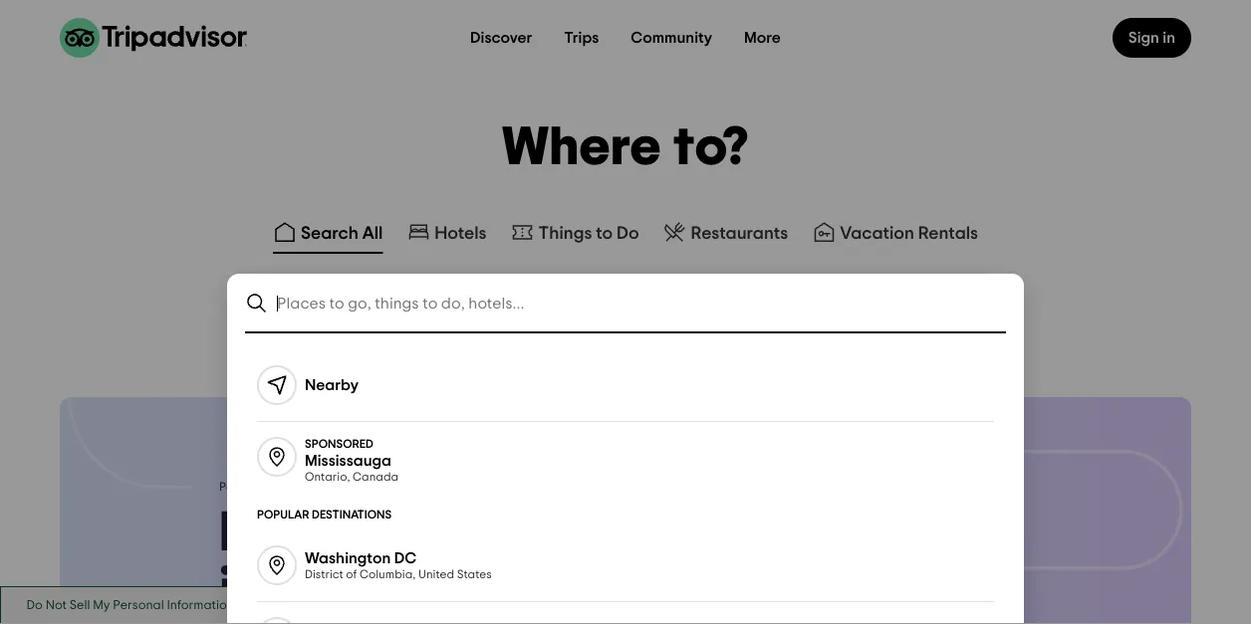 Task type: locate. For each thing, give the bounding box(es) containing it.
ontario,
[[305, 471, 350, 483]]

discover
[[470, 30, 532, 46]]

in left district
[[219, 561, 263, 617]]

tab list
[[0, 212, 1251, 258]]

united
[[418, 569, 454, 581]]

hotels link
[[407, 220, 487, 244]]

None search field
[[229, 276, 1022, 332]]

0 vertical spatial in
[[1163, 30, 1175, 46]]

hotels
[[435, 224, 487, 242]]

in right sign
[[1163, 30, 1175, 46]]

washington
[[305, 551, 391, 567]]

things to do link
[[510, 220, 639, 244]]

sponsored mississauga ontario, canada
[[305, 438, 398, 483]]

things to do
[[538, 224, 639, 242]]

in
[[1163, 30, 1175, 46], [219, 561, 263, 617]]

Search search field
[[277, 295, 1006, 313]]

where to?
[[502, 121, 749, 175]]

sign in link
[[1112, 18, 1191, 58]]

popular destinations list box
[[233, 334, 1018, 625]]

all
[[362, 224, 383, 242]]

do
[[617, 224, 639, 242]]

tripadvisor image
[[60, 18, 247, 58]]

0 horizontal spatial in
[[219, 561, 263, 617]]

build a trip in minutes
[[219, 506, 486, 617]]

hotels button
[[403, 216, 491, 254]]

popular destinations
[[257, 509, 392, 521]]

to
[[596, 224, 613, 242]]

search image
[[245, 292, 269, 316]]

ai
[[286, 481, 297, 493]]

1 vertical spatial in
[[219, 561, 263, 617]]

1 horizontal spatial in
[[1163, 30, 1175, 46]]

by
[[270, 481, 283, 493]]

sign
[[1128, 30, 1159, 46]]

trip
[[398, 506, 486, 561]]

of
[[346, 569, 357, 581]]

states
[[457, 569, 492, 581]]

sign in
[[1128, 30, 1175, 46]]

in inside sign in link
[[1163, 30, 1175, 46]]

district
[[305, 569, 343, 581]]

discover button
[[454, 18, 548, 58]]

columbia,
[[360, 569, 416, 581]]



Task type: describe. For each thing, give the bounding box(es) containing it.
minutes
[[275, 561, 467, 617]]

a
[[353, 506, 387, 561]]

tab list containing search all
[[0, 212, 1251, 258]]

in inside the 'build a trip in minutes'
[[219, 561, 263, 617]]

nearby link
[[233, 350, 1018, 421]]

vacation rentals button
[[808, 216, 982, 254]]

restaurants link
[[663, 220, 788, 244]]

more
[[744, 30, 781, 46]]

more button
[[728, 18, 797, 58]]

powered
[[219, 481, 267, 493]]

beta
[[313, 483, 339, 495]]

restaurants button
[[659, 216, 792, 254]]

nearby
[[305, 378, 359, 393]]

sponsored
[[305, 438, 373, 450]]

search
[[301, 224, 358, 242]]

trips button
[[548, 18, 615, 58]]

to?
[[673, 121, 749, 175]]

restaurants
[[691, 224, 788, 242]]

popular
[[257, 509, 309, 521]]

vacation
[[840, 224, 914, 242]]

vacation rentals
[[840, 224, 978, 242]]

build
[[219, 506, 341, 561]]

things
[[538, 224, 592, 242]]

mississauga
[[305, 453, 391, 469]]

washington dc district of columbia, united states
[[305, 551, 492, 581]]

destinations
[[312, 509, 392, 521]]

rentals
[[918, 224, 978, 242]]

community
[[631, 30, 712, 46]]

vacation rentals link
[[812, 220, 978, 244]]

search all button
[[269, 216, 387, 254]]

search all
[[301, 224, 383, 242]]

where
[[502, 121, 662, 175]]

things to do button
[[506, 216, 643, 254]]

powered by ai
[[219, 481, 297, 493]]

trips
[[564, 30, 599, 46]]

dc
[[394, 551, 416, 567]]

canada
[[353, 471, 398, 483]]

community button
[[615, 18, 728, 58]]



Task type: vqa. For each thing, say whether or not it's contained in the screenshot.
the about
no



